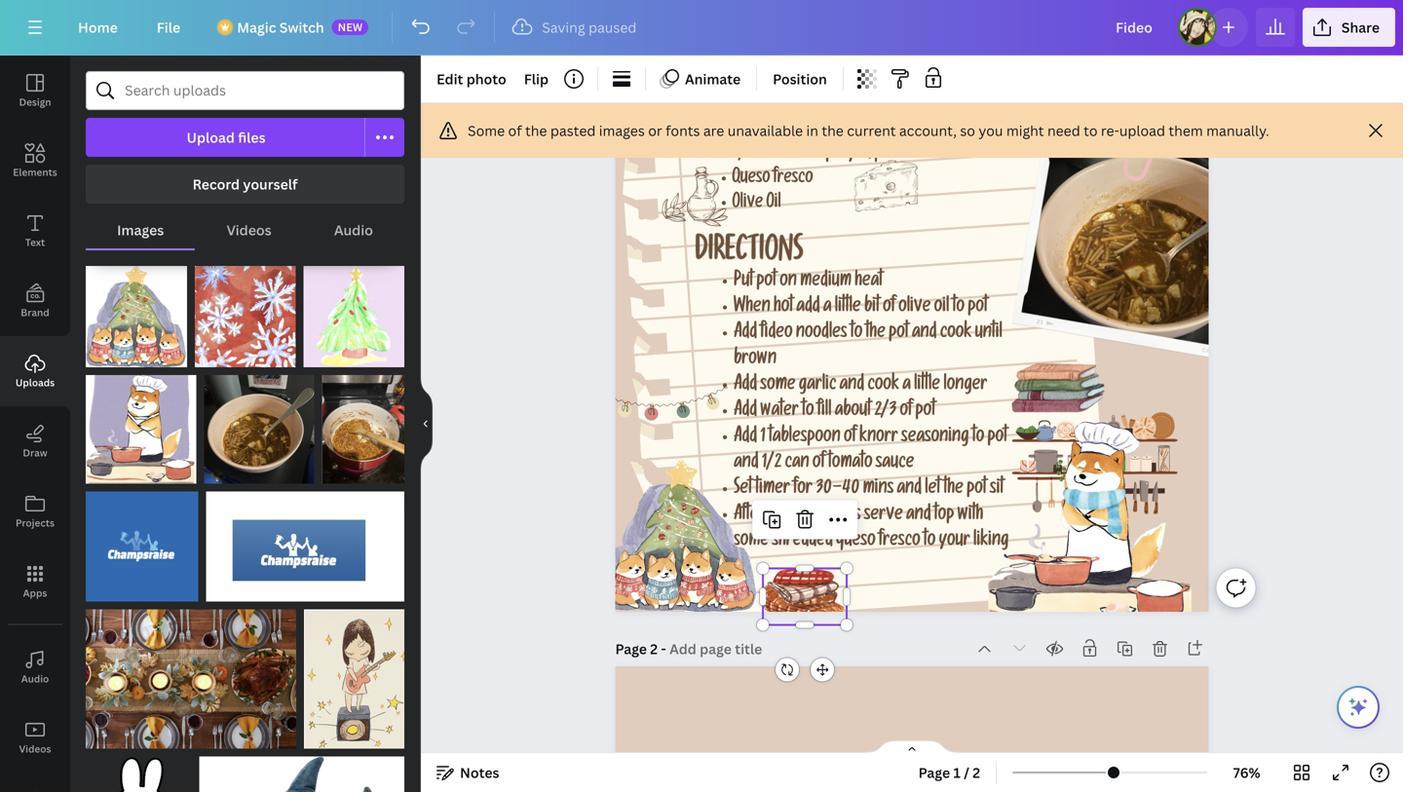 Task type: describe. For each thing, give the bounding box(es) containing it.
animate button
[[654, 63, 749, 95]]

1 add from the top
[[734, 325, 758, 344]]

notes button
[[429, 758, 507, 789]]

and up about
[[840, 377, 865, 396]]

fill
[[818, 403, 832, 422]]

manually.
[[1207, 121, 1270, 140]]

to right "seasoning"
[[973, 429, 985, 448]]

unavailable
[[728, 121, 803, 140]]

queso
[[732, 171, 771, 189]]

76%
[[1234, 764, 1261, 782]]

tablespoon
[[769, 429, 841, 448]]

pot up sit
[[988, 429, 1008, 448]]

edit
[[437, 70, 463, 88]]

are
[[704, 121, 725, 140]]

pot up "seasoning"
[[916, 403, 936, 422]]

main menu bar
[[0, 0, 1404, 56]]

oil
[[935, 299, 950, 318]]

magic switch
[[237, 18, 324, 37]]

76% button
[[1216, 758, 1279, 789]]

and left top
[[907, 507, 931, 526]]

to right oil
[[953, 299, 965, 318]]

directions
[[695, 240, 804, 271]]

olive
[[899, 299, 931, 318]]

some
[[468, 121, 505, 140]]

about
[[835, 403, 872, 422]]

0 horizontal spatial little
[[835, 299, 861, 318]]

the left pasted
[[525, 121, 547, 140]]

ends
[[830, 507, 861, 526]]

of right can
[[813, 455, 825, 474]]

shredded
[[773, 533, 833, 552]]

liking
[[974, 533, 1009, 552]]

after
[[734, 507, 766, 526]]

record
[[193, 175, 240, 194]]

uploads button
[[0, 336, 70, 407]]

share button
[[1303, 8, 1396, 47]]

pot inside 2/3 of water to pot you pick queso fresco olive oil
[[826, 146, 845, 165]]

photo
[[467, 70, 507, 88]]

record yourself button
[[86, 165, 405, 204]]

page for page 2 -
[[616, 640, 647, 659]]

on
[[780, 273, 797, 292]]

file
[[157, 18, 181, 37]]

to inside 2/3 of water to pot you pick queso fresco olive oil
[[812, 146, 823, 165]]

fideo
[[761, 325, 793, 344]]

position button
[[765, 63, 835, 95]]

saving
[[542, 18, 585, 37]]

0 horizontal spatial a
[[824, 299, 832, 318]]

yourself
[[243, 175, 298, 194]]

elements
[[13, 166, 57, 179]]

audio inside side panel tab list
[[21, 673, 49, 686]]

projects
[[16, 517, 55, 530]]

might
[[1007, 121, 1045, 140]]

text button
[[0, 196, 70, 266]]

files
[[238, 128, 266, 147]]

oil
[[767, 195, 781, 214]]

brand button
[[0, 266, 70, 336]]

brand
[[21, 306, 49, 319]]

0 horizontal spatial audio button
[[0, 633, 70, 703]]

videos inside side panel tab list
[[19, 743, 51, 756]]

draw
[[23, 447, 47, 460]]

2/3 inside 2/3 of water to pot you pick queso fresco olive oil
[[732, 146, 754, 165]]

serve
[[864, 507, 903, 526]]

fresco inside put pot on medium heat when hot add a little bit of olive oil to pot add fideo noodles to the pot and cook until brown add some garlic and cook a little longer add water to fill about 2/3 of pot add 1 tablespoon of knorr seasoning to pot and 1/2 can of tomato sauce set timer for 30-40 mins and let the pot sit after the timer ends serve and top with some shredded queso fresco to your liking
[[879, 533, 921, 552]]

1 horizontal spatial cook
[[940, 325, 972, 344]]

/
[[964, 764, 970, 782]]

position
[[773, 70, 828, 88]]

1 horizontal spatial timer
[[792, 507, 827, 526]]

animate
[[685, 70, 741, 88]]

to right noodles
[[851, 325, 863, 344]]

to left the fill
[[802, 403, 814, 422]]

upload files button
[[86, 118, 366, 157]]

switch
[[280, 18, 324, 37]]

3 add from the top
[[734, 403, 758, 422]]

images
[[117, 221, 164, 239]]

pot left 'on'
[[757, 273, 777, 292]]

of up tomato
[[844, 429, 857, 448]]

hot
[[774, 299, 794, 318]]

pick
[[875, 146, 900, 165]]

water inside 2/3 of water to pot you pick queso fresco olive oil
[[772, 146, 809, 165]]

design button
[[0, 56, 70, 126]]

of right bit
[[883, 299, 896, 318]]

0 vertical spatial you
[[979, 121, 1004, 140]]

apps button
[[0, 547, 70, 617]]

pasted
[[551, 121, 596, 140]]

longer
[[944, 377, 988, 396]]

2/3 inside put pot on medium heat when hot add a little bit of olive oil to pot add fideo noodles to the pot and cook until brown add some garlic and cook a little longer add water to fill about 2/3 of pot add 1 tablespoon of knorr seasoning to pot and 1/2 can of tomato sauce set timer for 30-40 mins and let the pot sit after the timer ends serve and top with some shredded queso fresco to your liking
[[875, 403, 897, 422]]

1 vertical spatial little
[[915, 377, 941, 396]]

top
[[935, 507, 955, 526]]

magic
[[237, 18, 276, 37]]

file button
[[141, 8, 196, 47]]

1/2
[[762, 455, 782, 474]]

saving paused status
[[503, 16, 647, 39]]

to left your at the bottom of the page
[[924, 533, 936, 552]]

-
[[661, 640, 667, 659]]

and down olive at the right of the page
[[912, 325, 937, 344]]

mins
[[863, 481, 894, 500]]

heat
[[855, 273, 883, 292]]

1 inside put pot on medium heat when hot add a little bit of olive oil to pot add fideo noodles to the pot and cook until brown add some garlic and cook a little longer add water to fill about 2/3 of pot add 1 tablespoon of knorr seasoning to pot and 1/2 can of tomato sauce set timer for 30-40 mins and let the pot sit after the timer ends serve and top with some shredded queso fresco to your liking
[[761, 429, 766, 448]]

noodles
[[796, 325, 848, 344]]

or
[[649, 121, 663, 140]]

Search uploads search field
[[125, 72, 392, 109]]

queso
[[836, 533, 876, 552]]

record yourself
[[193, 175, 298, 194]]

page 2 -
[[616, 640, 670, 659]]

upload files
[[187, 128, 266, 147]]

them
[[1169, 121, 1204, 140]]



Task type: vqa. For each thing, say whether or not it's contained in the screenshot.
Canva for Teams's Canva
no



Task type: locate. For each thing, give the bounding box(es) containing it.
put
[[734, 273, 754, 292]]

pot down olive at the right of the page
[[889, 325, 909, 344]]

account,
[[900, 121, 957, 140]]

some down 'after'
[[734, 533, 769, 552]]

upload
[[1120, 121, 1166, 140]]

1 vertical spatial water
[[761, 403, 799, 422]]

1 vertical spatial a
[[903, 377, 911, 396]]

1 vertical spatial audio
[[21, 673, 49, 686]]

cook up about
[[868, 377, 900, 396]]

projects button
[[0, 477, 70, 547]]

a left longer
[[903, 377, 911, 396]]

some of the pasted images or fonts are unavailable in the current account, so you might need to re-upload them manually.
[[468, 121, 1270, 140]]

Page title text field
[[670, 640, 765, 659]]

0 vertical spatial 2/3
[[732, 146, 754, 165]]

of down the unavailable
[[757, 146, 769, 165]]

a
[[824, 299, 832, 318], [903, 377, 911, 396]]

0 vertical spatial a
[[824, 299, 832, 318]]

images
[[599, 121, 645, 140]]

home
[[78, 18, 118, 37]]

Design title text field
[[1101, 8, 1171, 47]]

1 horizontal spatial page
[[919, 764, 951, 782]]

new
[[338, 19, 363, 34]]

0 vertical spatial 1
[[761, 429, 766, 448]]

knorr
[[860, 429, 899, 448]]

water down in
[[772, 146, 809, 165]]

the
[[525, 121, 547, 140], [822, 121, 844, 140], [866, 325, 886, 344], [944, 481, 964, 500], [769, 507, 789, 526]]

1 vertical spatial 1
[[954, 764, 961, 782]]

cook down oil
[[940, 325, 972, 344]]

fresco down the serve
[[879, 533, 921, 552]]

little left longer
[[915, 377, 941, 396]]

1 vertical spatial fresco
[[879, 533, 921, 552]]

fresco
[[774, 171, 813, 189], [879, 533, 921, 552]]

design
[[19, 96, 51, 109]]

with
[[958, 507, 984, 526]]

timer
[[756, 481, 790, 500], [792, 507, 827, 526]]

30-
[[816, 481, 843, 500]]

0 horizontal spatial timer
[[756, 481, 790, 500]]

to left re-
[[1084, 121, 1098, 140]]

1 vertical spatial timer
[[792, 507, 827, 526]]

videos
[[227, 221, 272, 239], [19, 743, 51, 756]]

page 1 / 2
[[919, 764, 981, 782]]

1 horizontal spatial audio
[[334, 221, 373, 239]]

paused
[[589, 18, 637, 37]]

bit
[[865, 299, 880, 318]]

and left let
[[897, 481, 922, 500]]

add
[[797, 299, 820, 318]]

1 vertical spatial some
[[734, 533, 769, 552]]

of right some
[[508, 121, 522, 140]]

sit
[[990, 481, 1004, 500]]

a right add
[[824, 299, 832, 318]]

of
[[508, 121, 522, 140], [757, 146, 769, 165], [883, 299, 896, 318], [900, 403, 913, 422], [844, 429, 857, 448], [813, 455, 825, 474]]

pot
[[826, 146, 845, 165], [757, 273, 777, 292], [968, 299, 988, 318], [889, 325, 909, 344], [916, 403, 936, 422], [988, 429, 1008, 448], [967, 481, 987, 500]]

1 vertical spatial you
[[848, 146, 872, 165]]

2 add from the top
[[734, 377, 758, 396]]

0 vertical spatial videos button
[[195, 212, 303, 249]]

when
[[734, 299, 771, 318]]

of inside 2/3 of water to pot you pick queso fresco olive oil
[[757, 146, 769, 165]]

audio
[[334, 221, 373, 239], [21, 673, 49, 686]]

fresco inside 2/3 of water to pot you pick queso fresco olive oil
[[774, 171, 813, 189]]

1 vertical spatial audio button
[[0, 633, 70, 703]]

audio button
[[303, 212, 405, 249], [0, 633, 70, 703]]

tomato
[[829, 455, 873, 474]]

garlic
[[799, 377, 837, 396]]

saving paused
[[542, 18, 637, 37]]

brown
[[734, 351, 777, 370]]

your
[[939, 533, 971, 552]]

1 horizontal spatial videos button
[[195, 212, 303, 249]]

page inside button
[[919, 764, 951, 782]]

apps
[[23, 587, 47, 600]]

let
[[925, 481, 941, 500]]

share
[[1342, 18, 1380, 37]]

timer down 1/2
[[756, 481, 790, 500]]

page left the -
[[616, 640, 647, 659]]

1 vertical spatial 2/3
[[875, 403, 897, 422]]

1 vertical spatial videos button
[[0, 703, 70, 773]]

to down in
[[812, 146, 823, 165]]

edit photo
[[437, 70, 507, 88]]

0 vertical spatial fresco
[[774, 171, 813, 189]]

2/3 up knorr
[[875, 403, 897, 422]]

0 horizontal spatial 1
[[761, 429, 766, 448]]

put pot on medium heat when hot add a little bit of olive oil to pot add fideo noodles to the pot and cook until brown add some garlic and cook a little longer add water to fill about 2/3 of pot add 1 tablespoon of knorr seasoning to pot and 1/2 can of tomato sauce set timer for 30-40 mins and let the pot sit after the timer ends serve and top with some shredded queso fresco to your liking
[[734, 273, 1009, 552]]

0 horizontal spatial 2
[[651, 640, 658, 659]]

medium
[[800, 273, 852, 292]]

seasoning
[[902, 429, 970, 448]]

0 vertical spatial little
[[835, 299, 861, 318]]

2/3 up queso
[[732, 146, 754, 165]]

page 1 / 2 button
[[911, 758, 989, 789]]

until
[[975, 325, 1003, 344]]

you down some of the pasted images or fonts are unavailable in the current account, so you might need to re-upload them manually.
[[848, 146, 872, 165]]

pot down some of the pasted images or fonts are unavailable in the current account, so you might need to re-upload them manually.
[[826, 146, 845, 165]]

notes
[[460, 764, 500, 782]]

2 inside page 1 / 2 button
[[973, 764, 981, 782]]

1 horizontal spatial videos
[[227, 221, 272, 239]]

1 horizontal spatial 2/3
[[875, 403, 897, 422]]

edit photo button
[[429, 63, 514, 95]]

images button
[[86, 212, 195, 249]]

pot up until
[[968, 299, 988, 318]]

text
[[25, 236, 45, 249]]

1 vertical spatial cook
[[868, 377, 900, 396]]

set
[[734, 481, 753, 500]]

current
[[847, 121, 896, 140]]

0 horizontal spatial videos button
[[0, 703, 70, 773]]

fresco up oil
[[774, 171, 813, 189]]

you right so
[[979, 121, 1004, 140]]

1 horizontal spatial 1
[[954, 764, 961, 782]]

40
[[843, 481, 860, 500]]

draw button
[[0, 407, 70, 477]]

flip button
[[516, 63, 557, 95]]

the right in
[[822, 121, 844, 140]]

2 right /
[[973, 764, 981, 782]]

0 vertical spatial page
[[616, 640, 647, 659]]

1 horizontal spatial a
[[903, 377, 911, 396]]

show pages image
[[866, 740, 959, 756]]

0 horizontal spatial page
[[616, 640, 647, 659]]

flip
[[524, 70, 549, 88]]

0 horizontal spatial 2/3
[[732, 146, 754, 165]]

1 horizontal spatial little
[[915, 377, 941, 396]]

0 vertical spatial cook
[[940, 325, 972, 344]]

you
[[979, 121, 1004, 140], [848, 146, 872, 165]]

0 vertical spatial timer
[[756, 481, 790, 500]]

1 up 1/2
[[761, 429, 766, 448]]

2/3 of water to pot you pick queso fresco olive oil
[[732, 146, 900, 214]]

olive oil hand drawn image
[[663, 167, 728, 226]]

home link
[[62, 8, 133, 47]]

page left /
[[919, 764, 951, 782]]

0 horizontal spatial cook
[[868, 377, 900, 396]]

you inside 2/3 of water to pot you pick queso fresco olive oil
[[848, 146, 872, 165]]

0 vertical spatial water
[[772, 146, 809, 165]]

1 inside button
[[954, 764, 961, 782]]

1 horizontal spatial fresco
[[879, 533, 921, 552]]

page for page 1 / 2
[[919, 764, 951, 782]]

1 horizontal spatial audio button
[[303, 212, 405, 249]]

water
[[772, 146, 809, 165], [761, 403, 799, 422]]

olive
[[732, 195, 764, 214]]

group
[[86, 254, 187, 367], [195, 254, 296, 367], [304, 254, 405, 367], [86, 364, 197, 484], [204, 364, 314, 484], [322, 364, 405, 484], [86, 480, 199, 602], [206, 480, 405, 602], [86, 598, 296, 749], [304, 598, 405, 749], [86, 745, 192, 793], [199, 745, 405, 793]]

0 vertical spatial some
[[761, 377, 796, 396]]

water inside put pot on medium heat when hot add a little bit of olive oil to pot add fideo noodles to the pot and cook until brown add some garlic and cook a little longer add water to fill about 2/3 of pot add 1 tablespoon of knorr seasoning to pot and 1/2 can of tomato sauce set timer for 30-40 mins and let the pot sit after the timer ends serve and top with some shredded queso fresco to your liking
[[761, 403, 799, 422]]

videos button
[[195, 212, 303, 249], [0, 703, 70, 773]]

1 vertical spatial page
[[919, 764, 951, 782]]

0 vertical spatial audio button
[[303, 212, 405, 249]]

sauce
[[876, 455, 915, 474]]

4 add from the top
[[734, 429, 758, 448]]

side panel tab list
[[0, 56, 70, 793]]

for
[[794, 481, 813, 500]]

re-
[[1102, 121, 1120, 140]]

1 left /
[[954, 764, 961, 782]]

0 horizontal spatial videos
[[19, 743, 51, 756]]

0 horizontal spatial fresco
[[774, 171, 813, 189]]

0 horizontal spatial you
[[848, 146, 872, 165]]

and left 1/2
[[734, 455, 759, 474]]

hide image
[[420, 377, 433, 471]]

1 horizontal spatial you
[[979, 121, 1004, 140]]

2 left the -
[[651, 640, 658, 659]]

0 horizontal spatial audio
[[21, 673, 49, 686]]

uploads
[[15, 376, 55, 389]]

the right 'after'
[[769, 507, 789, 526]]

so
[[961, 121, 976, 140]]

of up "seasoning"
[[900, 403, 913, 422]]

0 vertical spatial audio
[[334, 221, 373, 239]]

can
[[785, 455, 810, 474]]

water up tablespoon
[[761, 403, 799, 422]]

to
[[1084, 121, 1098, 140], [812, 146, 823, 165], [953, 299, 965, 318], [851, 325, 863, 344], [802, 403, 814, 422], [973, 429, 985, 448], [924, 533, 936, 552]]

1 vertical spatial videos
[[19, 743, 51, 756]]

0 vertical spatial 2
[[651, 640, 658, 659]]

canva assistant image
[[1347, 696, 1371, 719]]

little left bit
[[835, 299, 861, 318]]

pot left sit
[[967, 481, 987, 500]]

1 horizontal spatial 2
[[973, 764, 981, 782]]

the right let
[[944, 481, 964, 500]]

the down bit
[[866, 325, 886, 344]]

0 vertical spatial videos
[[227, 221, 272, 239]]

timer down for
[[792, 507, 827, 526]]

some down brown
[[761, 377, 796, 396]]

1 vertical spatial 2
[[973, 764, 981, 782]]

in
[[807, 121, 819, 140]]



